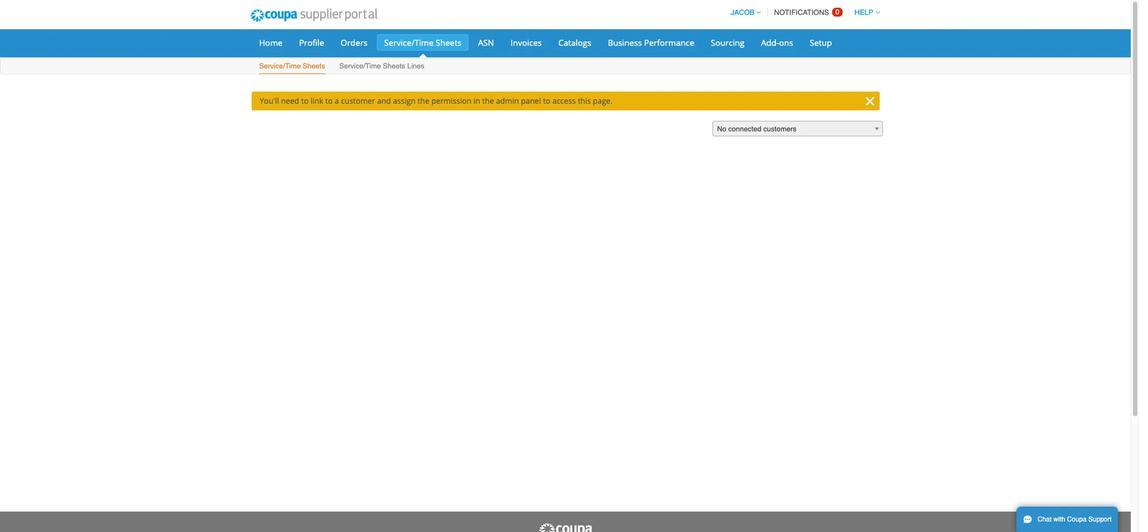 Task type: locate. For each thing, give the bounding box(es) containing it.
1 horizontal spatial to
[[325, 96, 333, 106]]

service/time up lines
[[384, 37, 434, 48]]

0 vertical spatial coupa supplier portal image
[[243, 2, 385, 29]]

1 vertical spatial service/time sheets link
[[259, 60, 326, 74]]

service/time down home in the left top of the page
[[259, 62, 301, 70]]

service/time
[[384, 37, 434, 48], [259, 62, 301, 70], [339, 62, 381, 70]]

1 horizontal spatial coupa supplier portal image
[[538, 523, 593, 532]]

navigation
[[726, 2, 880, 23]]

admin
[[496, 96, 519, 106]]

page.
[[593, 96, 613, 106]]

to left the a
[[325, 96, 333, 106]]

0 horizontal spatial to
[[301, 96, 309, 106]]

business performance
[[608, 37, 695, 48]]

to left link
[[301, 96, 309, 106]]

1 the from the left
[[418, 96, 430, 106]]

setup link
[[803, 34, 839, 51]]

a
[[335, 96, 339, 106]]

customers
[[764, 125, 797, 133]]

service/time down the 'orders'
[[339, 62, 381, 70]]

0 horizontal spatial service/time
[[259, 62, 301, 70]]

notifications 0
[[774, 8, 840, 17]]

add-ons
[[761, 37, 793, 48]]

add-
[[761, 37, 779, 48]]

1 horizontal spatial service/time
[[339, 62, 381, 70]]

service/time sheets down the 'profile' link
[[259, 62, 325, 70]]

jacob
[[731, 8, 755, 17]]

performance
[[644, 37, 695, 48]]

asn link
[[471, 34, 501, 51]]

service/time sheets link
[[377, 34, 469, 51], [259, 60, 326, 74]]

orders link
[[334, 34, 375, 51]]

business
[[608, 37, 642, 48]]

2 horizontal spatial service/time
[[384, 37, 434, 48]]

sheets
[[436, 37, 462, 48], [303, 62, 325, 70], [383, 62, 405, 70]]

0 vertical spatial service/time sheets
[[384, 37, 462, 48]]

coupa supplier portal image
[[243, 2, 385, 29], [538, 523, 593, 532]]

asn
[[478, 37, 494, 48]]

service/time sheets link down the 'profile' link
[[259, 60, 326, 74]]

sheets left the asn
[[436, 37, 462, 48]]

sheets down profile on the top of page
[[303, 62, 325, 70]]

catalogs
[[559, 37, 592, 48]]

0 horizontal spatial the
[[418, 96, 430, 106]]

2 to from the left
[[325, 96, 333, 106]]

service/time sheets lines
[[339, 62, 425, 70]]

support
[[1089, 516, 1112, 523]]

the right assign at left
[[418, 96, 430, 106]]

1 horizontal spatial sheets
[[383, 62, 405, 70]]

profile
[[299, 37, 324, 48]]

the
[[418, 96, 430, 106], [482, 96, 494, 106]]

0 horizontal spatial service/time sheets link
[[259, 60, 326, 74]]

0 horizontal spatial coupa supplier portal image
[[243, 2, 385, 29]]

you'll
[[260, 96, 279, 106]]

2 horizontal spatial sheets
[[436, 37, 462, 48]]

chat with coupa support
[[1038, 516, 1112, 523]]

1 to from the left
[[301, 96, 309, 106]]

jacob link
[[726, 8, 761, 17]]

help link
[[850, 8, 880, 17]]

no connected customers
[[717, 125, 797, 133]]

1 horizontal spatial service/time sheets link
[[377, 34, 469, 51]]

invoices link
[[504, 34, 549, 51]]

service/time sheets up lines
[[384, 37, 462, 48]]

0 horizontal spatial sheets
[[303, 62, 325, 70]]

service/time sheets link up lines
[[377, 34, 469, 51]]

sheets left lines
[[383, 62, 405, 70]]

customer
[[341, 96, 375, 106]]

no
[[717, 125, 727, 133]]

1 horizontal spatial the
[[482, 96, 494, 106]]

No connected customers field
[[712, 121, 883, 137]]

orders
[[341, 37, 368, 48]]

1 horizontal spatial service/time sheets
[[384, 37, 462, 48]]

notifications
[[774, 8, 829, 17]]

2 horizontal spatial to
[[543, 96, 551, 106]]

to right panel
[[543, 96, 551, 106]]

access
[[553, 96, 576, 106]]

2 the from the left
[[482, 96, 494, 106]]

service/time sheets
[[384, 37, 462, 48], [259, 62, 325, 70]]

1 vertical spatial service/time sheets
[[259, 62, 325, 70]]

to
[[301, 96, 309, 106], [325, 96, 333, 106], [543, 96, 551, 106]]

the right in
[[482, 96, 494, 106]]



Task type: vqa. For each thing, say whether or not it's contained in the screenshot.
Sourcing
yes



Task type: describe. For each thing, give the bounding box(es) containing it.
coupa
[[1067, 516, 1087, 523]]

sourcing link
[[704, 34, 752, 51]]

need
[[281, 96, 299, 106]]

catalogs link
[[551, 34, 599, 51]]

0 horizontal spatial service/time sheets
[[259, 62, 325, 70]]

invoices
[[511, 37, 542, 48]]

chat
[[1038, 516, 1052, 523]]

home
[[259, 37, 283, 48]]

chat with coupa support button
[[1017, 507, 1119, 532]]

connected
[[729, 125, 762, 133]]

sourcing
[[711, 37, 745, 48]]

business performance link
[[601, 34, 702, 51]]

0
[[836, 8, 840, 16]]

3 to from the left
[[543, 96, 551, 106]]

1 vertical spatial coupa supplier portal image
[[538, 523, 593, 532]]

permission
[[432, 96, 472, 106]]

assign
[[393, 96, 416, 106]]

lines
[[407, 62, 425, 70]]

with
[[1054, 516, 1066, 523]]

home link
[[252, 34, 290, 51]]

setup
[[810, 37, 832, 48]]

link
[[311, 96, 323, 106]]

add-ons link
[[754, 34, 801, 51]]

No connected customers text field
[[713, 121, 882, 137]]

and
[[377, 96, 391, 106]]

0 vertical spatial service/time sheets link
[[377, 34, 469, 51]]

in
[[474, 96, 480, 106]]

you'll need to link to a customer and assign the permission in the admin panel to access this page.
[[260, 96, 613, 106]]

ons
[[779, 37, 793, 48]]

service/time sheets lines link
[[339, 60, 425, 74]]

profile link
[[292, 34, 331, 51]]

help
[[855, 8, 874, 17]]

navigation containing notifications 0
[[726, 2, 880, 23]]

this
[[578, 96, 591, 106]]

panel
[[521, 96, 541, 106]]



